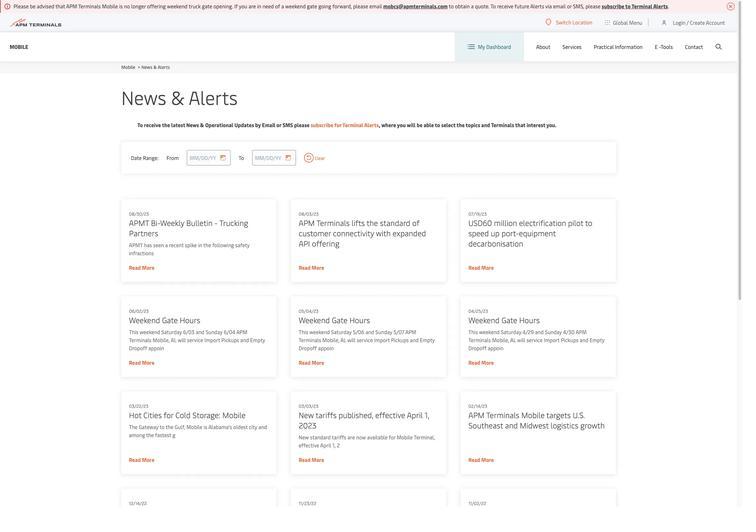 Task type: describe. For each thing, give the bounding box(es) containing it.
apm inside the 02/14/23 apm terminals mobile targets u.s. southeast  and midwest logistics growth
[[469, 410, 485, 421]]

1 vertical spatial you
[[397, 121, 406, 129]]

- inside 08/30/23 apmt bi-weekly bulletin - trucking partners apmt has seen a recent spike in the following safety infractions
[[215, 218, 218, 228]]

equipment
[[519, 228, 556, 238]]

read more for the gateway to the gulf, mobile is alabama's oldest city and among the fastest g
[[129, 457, 155, 464]]

/
[[687, 19, 689, 26]]

From text field
[[187, 150, 231, 166]]

has
[[144, 242, 152, 249]]

connectivity
[[333, 228, 374, 238]]

08/03/23
[[299, 211, 319, 217]]

empty for 04/25/23 weekend gate hours this weekend saturday 4/29 and sunday 4/30 apm terminals mobile, al will service import pickups and empty dropoff appoin
[[590, 337, 605, 344]]

menu
[[629, 19, 643, 26]]

more for apm terminals mobile targets u.s. southeast  and midwest logistics growth
[[482, 457, 494, 464]]

login / create account link
[[661, 13, 725, 32]]

up
[[491, 228, 500, 238]]

1 vertical spatial &
[[171, 84, 185, 110]]

fastest
[[155, 432, 171, 439]]

0 vertical spatial in
[[257, 3, 261, 10]]

practical
[[594, 43, 614, 50]]

future
[[515, 3, 529, 10]]

u.s.
[[573, 410, 585, 421]]

this for 06/02/23 weekend gate hours this weekend saturday 6/03 and sunday 6/04 apm terminals mobile, al will service import pickups and empty dropoff appoin
[[129, 329, 138, 336]]

2 vertical spatial &
[[200, 121, 204, 129]]

al for 06/02/23 weekend gate hours this weekend saturday 6/03 and sunday 6/04 apm terminals mobile, al will service import pickups and empty dropoff appoin
[[171, 337, 177, 344]]

targets
[[547, 410, 571, 421]]

read more for apmt has seen a recent spike in the following safety infractions
[[129, 264, 155, 271]]

service for 05/04/23 weekend gate hours this weekend saturday 5/06 and sunday 5/07 apm terminals mobile, al will service import pickups and empty dropoff appoin
[[357, 337, 373, 344]]

port-
[[502, 228, 519, 238]]

read for usd60 million electrification pilot to speed up port-equipment decarbonisation
[[469, 264, 480, 271]]

need
[[263, 3, 274, 10]]

the
[[129, 424, 138, 431]]

clear button
[[304, 153, 325, 163]]

read more for usd60 million electrification pilot to speed up port-equipment decarbonisation
[[469, 264, 494, 271]]

going
[[319, 3, 331, 10]]

terminals inside the 02/14/23 apm terminals mobile targets u.s. southeast  and midwest logistics growth
[[486, 410, 520, 421]]

g
[[173, 432, 175, 439]]

11/02/22 link
[[461, 489, 616, 508]]

offering inside 08/03/23 apm terminals lifts the standard of customer connectivity with expanded api offering
[[312, 238, 340, 249]]

0 vertical spatial effective
[[375, 410, 405, 421]]

via
[[546, 3, 552, 10]]

appoin for 04/25/23 weekend gate hours this weekend saturday 4/29 and sunday 4/30 apm terminals mobile, al will service import pickups and empty dropoff appoin
[[488, 345, 504, 352]]

login / create account
[[673, 19, 725, 26]]

0 horizontal spatial of
[[275, 3, 280, 10]]

are inside 03/03/23 new tariffs published, effective april 1, 2023 new standard tariffs are now available for mobile terminal, effective april 1, 2
[[348, 434, 355, 441]]

more for the gateway to the gulf, mobile is alabama's oldest city and among the fastest g
[[142, 457, 155, 464]]

bi-
[[151, 218, 160, 228]]

speed
[[469, 228, 489, 238]]

close alert image
[[727, 3, 735, 10]]

city
[[249, 424, 257, 431]]

services
[[563, 43, 582, 50]]

the inside 08/30/23 apmt bi-weekly bulletin - trucking partners apmt has seen a recent spike in the following safety infractions
[[203, 242, 211, 249]]

0 horizontal spatial mobile link
[[10, 43, 28, 51]]

0 vertical spatial is
[[119, 3, 123, 10]]

0 vertical spatial are
[[249, 3, 256, 10]]

0 vertical spatial offering
[[147, 3, 166, 10]]

empty for 05/04/23 weekend gate hours this weekend saturday 5/06 and sunday 5/07 apm terminals mobile, al will service import pickups and empty dropoff appoin
[[420, 337, 435, 344]]

12/14/22
[[129, 501, 147, 507]]

read more for this weekend saturday 6/03 and sunday 6/04 apm terminals mobile, al will service import pickups and empty dropoff appoin
[[129, 359, 155, 366]]

switch location
[[556, 19, 593, 26]]

advised
[[37, 3, 54, 10]]

weekend for 05/04/23 weekend gate hours this weekend saturday 5/06 and sunday 5/07 apm terminals mobile, al will service import pickups and empty dropoff appoin
[[299, 315, 330, 325]]

,
[[379, 121, 380, 129]]

apm inside 06/02/23 weekend gate hours this weekend saturday 6/03 and sunday 6/04 apm terminals mobile, al will service import pickups and empty dropoff appoin
[[237, 329, 247, 336]]

0 vertical spatial news
[[142, 64, 152, 70]]

subscribe to terminal alerts link
[[602, 3, 668, 10]]

0 horizontal spatial 1,
[[333, 442, 336, 449]]

pickups for 04/25/23 weekend gate hours this weekend saturday 4/29 and sunday 4/30 apm terminals mobile, al will service import pickups and empty dropoff appoin
[[561, 337, 579, 344]]

pickups for 05/04/23 weekend gate hours this weekend saturday 5/06 and sunday 5/07 apm terminals mobile, al will service import pickups and empty dropoff appoin
[[391, 337, 409, 344]]

more for this weekend saturday 5/06 and sunday 5/07 apm terminals mobile, al will service import pickups and empty dropoff appoin
[[312, 359, 324, 366]]

2 email from the left
[[553, 3, 566, 10]]

02/14/23 apm terminals mobile targets u.s. southeast  and midwest logistics growth
[[469, 403, 605, 431]]

mobile, for 04/25/23 weekend gate hours this weekend saturday 4/29 and sunday 4/30 apm terminals mobile, al will service import pickups and empty dropoff appoin
[[492, 337, 509, 344]]

oldest
[[233, 424, 248, 431]]

to receive the latest news & operational updates by email or sms please subscribe for terminal alerts , where you will be able to select the topics and terminals that interest you.
[[137, 121, 557, 129]]

03/03/23 new tariffs published, effective april 1, 2023 new standard tariffs are now available for mobile terminal, effective april 1, 2
[[299, 403, 435, 449]]

select
[[441, 121, 456, 129]]

spike
[[185, 242, 197, 249]]

dashboard
[[487, 43, 511, 50]]

6/04
[[224, 329, 235, 336]]

read more for apm terminals lifts the standard of customer connectivity with expanded api offering
[[299, 264, 324, 271]]

2 horizontal spatial a
[[471, 3, 474, 10]]

weekend for 05/04/23 weekend gate hours this weekend saturday 5/06 and sunday 5/07 apm terminals mobile, al will service import pickups and empty dropoff appoin
[[310, 329, 330, 336]]

for for updates
[[335, 121, 342, 129]]

11/23/22
[[299, 501, 316, 507]]

saturday for 04/25/23 weekend gate hours this weekend saturday 4/29 and sunday 4/30 apm terminals mobile, al will service import pickups and empty dropoff appoin
[[501, 329, 522, 336]]

electrification
[[519, 218, 566, 228]]

0 vertical spatial or
[[567, 3, 572, 10]]

2 horizontal spatial please
[[586, 3, 601, 10]]

the up g
[[166, 424, 173, 431]]

mobile inside the 02/14/23 apm terminals mobile targets u.s. southeast  and midwest logistics growth
[[522, 410, 545, 421]]

gate for 05/04/23 weekend gate hours this weekend saturday 5/06 and sunday 5/07 apm terminals mobile, al will service import pickups and empty dropoff appoin
[[332, 315, 348, 325]]

to right able
[[435, 121, 440, 129]]

and inside the 02/14/23 apm terminals mobile targets u.s. southeast  and midwest logistics growth
[[505, 421, 518, 431]]

truck
[[189, 3, 201, 10]]

1 horizontal spatial subscribe
[[602, 3, 625, 10]]

0 horizontal spatial effective
[[299, 442, 319, 449]]

07/19/23
[[469, 211, 487, 217]]

2 gate from the left
[[307, 3, 317, 10]]

e -tools button
[[655, 32, 673, 61]]

latest
[[171, 121, 185, 129]]

weekend for 04/25/23 weekend gate hours this weekend saturday 4/29 and sunday 4/30 apm terminals mobile, al will service import pickups and empty dropoff appoin
[[479, 329, 500, 336]]

operational
[[205, 121, 233, 129]]

clear
[[314, 155, 325, 161]]

07/19/23 usd60 million electrification pilot to speed up port-equipment decarbonisation
[[469, 211, 593, 249]]

02/14/23
[[469, 403, 488, 410]]

cities
[[144, 410, 162, 421]]

more for usd60 million electrification pilot to speed up port-equipment decarbonisation
[[482, 264, 494, 271]]

05/04/23 weekend gate hours this weekend saturday 5/06 and sunday 5/07 apm terminals mobile, al will service import pickups and empty dropoff appoin
[[299, 308, 435, 352]]

mobcs@apmterminals.com
[[383, 3, 448, 10]]

read for this weekend saturday 6/03 and sunday 6/04 apm terminals mobile, al will service import pickups and empty dropoff appoin
[[129, 359, 141, 366]]

weekend left truck
[[167, 3, 188, 10]]

in inside 08/30/23 apmt bi-weekly bulletin - trucking partners apmt has seen a recent spike in the following safety infractions
[[198, 242, 202, 249]]

read for apmt has seen a recent spike in the following safety infractions
[[129, 264, 141, 271]]

contact
[[685, 43, 703, 50]]

read for apm terminals mobile targets u.s. southeast  and midwest logistics growth
[[469, 457, 480, 464]]

this for 05/04/23 weekend gate hours this weekend saturday 5/06 and sunday 5/07 apm terminals mobile, al will service import pickups and empty dropoff appoin
[[299, 329, 308, 336]]

to left obtain
[[449, 3, 454, 10]]

gateway
[[139, 424, 159, 431]]

1 horizontal spatial please
[[353, 3, 368, 10]]

partners
[[129, 228, 158, 238]]

mobile > news & alerts
[[121, 64, 170, 70]]

customer
[[299, 228, 331, 238]]

5/07
[[394, 329, 404, 336]]

to for to receive the latest news & operational updates by email or sms please subscribe for terminal alerts , where you will be able to select the topics and terminals that interest you.
[[137, 121, 143, 129]]

06/02/23
[[129, 308, 149, 315]]

read more for new standard tariffs are now available for mobile terminal, effective april 1, 2
[[299, 457, 324, 464]]

read more for this weekend saturday 5/06 and sunday 5/07 apm terminals mobile, al will service import pickups and empty dropoff appoin
[[299, 359, 324, 366]]

2 vertical spatial news
[[186, 121, 199, 129]]

0 horizontal spatial terminal
[[343, 121, 363, 129]]

.
[[668, 3, 669, 10]]

4/30
[[563, 329, 575, 336]]

weekend for 06/02/23 weekend gate hours this weekend saturday 6/03 and sunday 6/04 apm terminals mobile, al will service import pickups and empty dropoff appoin
[[129, 315, 160, 325]]

0 vertical spatial receive
[[497, 3, 514, 10]]

range:
[[143, 154, 159, 161]]

read for new standard tariffs are now available for mobile terminal, effective april 1, 2
[[299, 457, 311, 464]]

date
[[131, 154, 142, 161]]

terminal,
[[414, 434, 435, 441]]

to inside the 07/19/23 usd60 million electrification pilot to speed up port-equipment decarbonisation
[[585, 218, 593, 228]]

practical information
[[594, 43, 643, 50]]

- inside e -tools dropdown button
[[659, 43, 661, 50]]

mobcs@apmterminals.com link
[[383, 3, 448, 10]]

08/03/23 apm terminals lifts the standard of customer connectivity with expanded api offering
[[299, 211, 426, 249]]

standard inside 03/03/23 new tariffs published, effective april 1, 2023 new standard tariffs are now available for mobile terminal, effective april 1, 2
[[310, 434, 331, 441]]

11/23/22 link
[[291, 489, 446, 508]]

of inside 08/03/23 apm terminals lifts the standard of customer connectivity with expanded api offering
[[412, 218, 420, 228]]

0 horizontal spatial that
[[55, 3, 65, 10]]

hot
[[129, 410, 142, 421]]

weekend for 06/02/23 weekend gate hours this weekend saturday 6/03 and sunday 6/04 apm terminals mobile, al will service import pickups and empty dropoff appoin
[[140, 329, 160, 336]]

published,
[[339, 410, 373, 421]]

04/25/23
[[469, 308, 488, 315]]

to up global menu
[[626, 3, 631, 10]]

apm right advised
[[66, 3, 77, 10]]

my dashboard button
[[468, 32, 511, 61]]

terminals inside 08/03/23 apm terminals lifts the standard of customer connectivity with expanded api offering
[[317, 218, 350, 228]]

logistics
[[551, 421, 579, 431]]

by
[[255, 121, 261, 129]]

1 vertical spatial april
[[320, 442, 331, 449]]

>
[[138, 64, 140, 70]]

sms,
[[573, 3, 585, 10]]



Task type: vqa. For each thing, say whether or not it's contained in the screenshot.


Task type: locate. For each thing, give the bounding box(es) containing it.
& up latest
[[171, 84, 185, 110]]

sunday left '5/07'
[[376, 329, 392, 336]]

appoin inside 04/25/23 weekend gate hours this weekend saturday 4/29 and sunday 4/30 apm terminals mobile, al will service import pickups and empty dropoff appoin
[[488, 345, 504, 352]]

appoin inside 05/04/23 weekend gate hours this weekend saturday 5/06 and sunday 5/07 apm terminals mobile, al will service import pickups and empty dropoff appoin
[[318, 345, 334, 352]]

1 vertical spatial tariffs
[[332, 434, 346, 441]]

offering right api
[[312, 238, 340, 249]]

this inside 04/25/23 weekend gate hours this weekend saturday 4/29 and sunday 4/30 apm terminals mobile, al will service import pickups and empty dropoff appoin
[[469, 329, 478, 336]]

2 this from the left
[[299, 329, 308, 336]]

please right sms
[[294, 121, 310, 129]]

0 horizontal spatial appoin
[[148, 345, 164, 352]]

read for this weekend saturday 5/06 and sunday 5/07 apm terminals mobile, al will service import pickups and empty dropoff appoin
[[299, 359, 311, 366]]

is down "storage:" on the bottom
[[204, 424, 207, 431]]

hours for 06/02/23 weekend gate hours this weekend saturday 6/03 and sunday 6/04 apm terminals mobile, al will service import pickups and empty dropoff appoin
[[180, 315, 200, 325]]

news right latest
[[186, 121, 199, 129]]

2 pickups from the left
[[391, 337, 409, 344]]

1 horizontal spatial weekend
[[299, 315, 330, 325]]

receive left latest
[[144, 121, 161, 129]]

this down 06/02/23
[[129, 329, 138, 336]]

1 import from the left
[[204, 337, 220, 344]]

gate right truck
[[202, 3, 212, 10]]

0 horizontal spatial you
[[239, 3, 247, 10]]

empty for 06/02/23 weekend gate hours this weekend saturday 6/03 and sunday 6/04 apm terminals mobile, al will service import pickups and empty dropoff appoin
[[250, 337, 265, 344]]

0 vertical spatial &
[[154, 64, 157, 70]]

2 apmt from the top
[[129, 242, 143, 249]]

& left operational on the left of the page
[[200, 121, 204, 129]]

hours inside 04/25/23 weekend gate hours this weekend saturday 4/29 and sunday 4/30 apm terminals mobile, al will service import pickups and empty dropoff appoin
[[520, 315, 540, 325]]

1 appoin from the left
[[148, 345, 164, 352]]

to up "fastest"
[[160, 424, 165, 431]]

2 horizontal spatial dropoff
[[469, 345, 487, 352]]

weekend inside 04/25/23 weekend gate hours this weekend saturday 4/29 and sunday 4/30 apm terminals mobile, al will service import pickups and empty dropoff appoin
[[469, 315, 500, 325]]

more for this weekend saturday 4/29 and sunday 4/30 apm terminals mobile, al will service import pickups and empty dropoff appoin
[[482, 359, 494, 366]]

3 import from the left
[[544, 337, 560, 344]]

pickups for 06/02/23 weekend gate hours this weekend saturday 6/03 and sunday 6/04 apm terminals mobile, al will service import pickups and empty dropoff appoin
[[221, 337, 239, 344]]

for for 2023
[[389, 434, 396, 441]]

will down 6/03
[[178, 337, 186, 344]]

1 horizontal spatial for
[[335, 121, 342, 129]]

al inside 04/25/23 weekend gate hours this weekend saturday 4/29 and sunday 4/30 apm terminals mobile, al will service import pickups and empty dropoff appoin
[[511, 337, 516, 344]]

empty
[[250, 337, 265, 344], [420, 337, 435, 344], [590, 337, 605, 344]]

hours up "4/29"
[[520, 315, 540, 325]]

create
[[690, 19, 705, 26]]

gate inside 04/25/23 weekend gate hours this weekend saturday 4/29 and sunday 4/30 apm terminals mobile, al will service import pickups and empty dropoff appoin
[[502, 315, 518, 325]]

1 email from the left
[[370, 3, 382, 10]]

1 horizontal spatial standard
[[380, 218, 411, 228]]

you.
[[547, 121, 557, 129]]

to for to
[[239, 154, 244, 161]]

0 horizontal spatial is
[[119, 3, 123, 10]]

saturday left 5/06
[[331, 329, 352, 336]]

saturday inside 05/04/23 weekend gate hours this weekend saturday 5/06 and sunday 5/07 apm terminals mobile, al will service import pickups and empty dropoff appoin
[[331, 329, 352, 336]]

will inside 06/02/23 weekend gate hours this weekend saturday 6/03 and sunday 6/04 apm terminals mobile, al will service import pickups and empty dropoff appoin
[[178, 337, 186, 344]]

april left 2
[[320, 442, 331, 449]]

weekend down 04/25/23
[[479, 329, 500, 336]]

1 horizontal spatial hours
[[350, 315, 370, 325]]

3 gate from the left
[[502, 315, 518, 325]]

news
[[142, 64, 152, 70], [121, 84, 166, 110], [186, 121, 199, 129]]

will inside 05/04/23 weekend gate hours this weekend saturday 5/06 and sunday 5/07 apm terminals mobile, al will service import pickups and empty dropoff appoin
[[348, 337, 356, 344]]

2 sunday from the left
[[376, 329, 392, 336]]

account
[[706, 19, 725, 26]]

apm right 4/30
[[576, 329, 587, 336]]

appoin for 06/02/23 weekend gate hours this weekend saturday 6/03 and sunday 6/04 apm terminals mobile, al will service import pickups and empty dropoff appoin
[[148, 345, 164, 352]]

1 gate from the left
[[162, 315, 178, 325]]

2 horizontal spatial sunday
[[545, 329, 562, 336]]

more for this weekend saturday 6/03 and sunday 6/04 apm terminals mobile, al will service import pickups and empty dropoff appoin
[[142, 359, 155, 366]]

12/14/22 link
[[121, 489, 277, 508]]

-
[[659, 43, 661, 50], [215, 218, 218, 228]]

2 appoin from the left
[[318, 345, 334, 352]]

1 sunday from the left
[[206, 329, 223, 336]]

al for 05/04/23 weekend gate hours this weekend saturday 5/06 and sunday 5/07 apm terminals mobile, al will service import pickups and empty dropoff appoin
[[341, 337, 346, 344]]

1 dropoff from the left
[[129, 345, 147, 352]]

weekend
[[129, 315, 160, 325], [299, 315, 330, 325], [469, 315, 500, 325]]

1 horizontal spatial empty
[[420, 337, 435, 344]]

- right bulletin
[[215, 218, 218, 228]]

0 vertical spatial you
[[239, 3, 247, 10]]

news down mobile > news & alerts
[[121, 84, 166, 110]]

e -tools
[[655, 43, 673, 50]]

0 horizontal spatial receive
[[144, 121, 161, 129]]

sunday for 05/04/23 weekend gate hours this weekend saturday 5/06 and sunday 5/07 apm terminals mobile, al will service import pickups and empty dropoff appoin
[[376, 329, 392, 336]]

0 horizontal spatial gate
[[202, 3, 212, 10]]

empty inside 05/04/23 weekend gate hours this weekend saturday 5/06 and sunday 5/07 apm terminals mobile, al will service import pickups and empty dropoff appoin
[[420, 337, 435, 344]]

sunday inside 05/04/23 weekend gate hours this weekend saturday 5/06 and sunday 5/07 apm terminals mobile, al will service import pickups and empty dropoff appoin
[[376, 329, 392, 336]]

mobile inside 03/03/23 new tariffs published, effective april 1, 2023 new standard tariffs are now available for mobile terminal, effective april 1, 2
[[397, 434, 413, 441]]

weekend inside 04/25/23 weekend gate hours this weekend saturday 4/29 and sunday 4/30 apm terminals mobile, al will service import pickups and empty dropoff appoin
[[479, 329, 500, 336]]

1 vertical spatial or
[[277, 121, 282, 129]]

seen
[[153, 242, 164, 249]]

weekly
[[160, 218, 184, 228]]

new down 03/03/23
[[299, 410, 314, 421]]

To text field
[[252, 150, 296, 166]]

weekend
[[167, 3, 188, 10], [285, 3, 306, 10], [140, 329, 160, 336], [310, 329, 330, 336], [479, 329, 500, 336]]

2 horizontal spatial this
[[469, 329, 478, 336]]

saturday inside 04/25/23 weekend gate hours this weekend saturday 4/29 and sunday 4/30 apm terminals mobile, al will service import pickups and empty dropoff appoin
[[501, 329, 522, 336]]

hours
[[180, 315, 200, 325], [350, 315, 370, 325], [520, 315, 540, 325]]

pickups inside 06/02/23 weekend gate hours this weekend saturday 6/03 and sunday 6/04 apm terminals mobile, al will service import pickups and empty dropoff appoin
[[221, 337, 239, 344]]

will down "4/29"
[[517, 337, 526, 344]]

this inside 05/04/23 weekend gate hours this weekend saturday 5/06 and sunday 5/07 apm terminals mobile, al will service import pickups and empty dropoff appoin
[[299, 329, 308, 336]]

hours for 05/04/23 weekend gate hours this weekend saturday 5/06 and sunday 5/07 apm terminals mobile, al will service import pickups and empty dropoff appoin
[[350, 315, 370, 325]]

2 horizontal spatial service
[[527, 337, 543, 344]]

2 empty from the left
[[420, 337, 435, 344]]

0 horizontal spatial standard
[[310, 434, 331, 441]]

and inside the 03/22/23 hot cities for cold storage: mobile the gateway to the gulf, mobile is alabama's oldest city and among the fastest g
[[259, 424, 267, 431]]

1 horizontal spatial mobile link
[[121, 64, 135, 70]]

is
[[119, 3, 123, 10], [204, 424, 207, 431]]

effective down 2023
[[299, 442, 319, 449]]

to
[[137, 121, 143, 129], [239, 154, 244, 161]]

saturday left 6/03
[[161, 329, 182, 336]]

practical information button
[[594, 32, 643, 61]]

gate inside 06/02/23 weekend gate hours this weekend saturday 6/03 and sunday 6/04 apm terminals mobile, al will service import pickups and empty dropoff appoin
[[162, 315, 178, 325]]

2 horizontal spatial weekend
[[469, 315, 500, 325]]

1 vertical spatial receive
[[144, 121, 161, 129]]

decarbonisation
[[469, 238, 524, 249]]

0 vertical spatial be
[[30, 3, 36, 10]]

are left now
[[348, 434, 355, 441]]

0 horizontal spatial for
[[164, 410, 174, 421]]

1 apmt from the top
[[129, 218, 149, 228]]

2 horizontal spatial saturday
[[501, 329, 522, 336]]

0 vertical spatial to
[[137, 121, 143, 129]]

0 horizontal spatial subscribe
[[311, 121, 333, 129]]

dropoff for 05/04/23 weekend gate hours this weekend saturday 5/06 and sunday 5/07 apm terminals mobile, al will service import pickups and empty dropoff appoin
[[299, 345, 317, 352]]

11/02/22
[[469, 501, 487, 507]]

gate inside 05/04/23 weekend gate hours this weekend saturday 5/06 and sunday 5/07 apm terminals mobile, al will service import pickups and empty dropoff appoin
[[332, 315, 348, 325]]

import
[[204, 337, 220, 344], [374, 337, 390, 344], [544, 337, 560, 344]]

1 horizontal spatial this
[[299, 329, 308, 336]]

my
[[478, 43, 485, 50]]

are left need
[[249, 3, 256, 10]]

mobile, for 06/02/23 weekend gate hours this weekend saturday 6/03 and sunday 6/04 apm terminals mobile, al will service import pickups and empty dropoff appoin
[[153, 337, 170, 344]]

1 pickups from the left
[[221, 337, 239, 344]]

3 weekend from the left
[[469, 315, 500, 325]]

0 horizontal spatial to
[[137, 121, 143, 129]]

read
[[129, 264, 141, 271], [299, 264, 311, 271], [469, 264, 480, 271], [129, 359, 141, 366], [299, 359, 311, 366], [469, 359, 480, 366], [129, 457, 141, 464], [299, 457, 311, 464], [469, 457, 480, 464]]

terminals inside 06/02/23 weekend gate hours this weekend saturday 6/03 and sunday 6/04 apm terminals mobile, al will service import pickups and empty dropoff appoin
[[129, 337, 152, 344]]

0 vertical spatial tariffs
[[316, 410, 337, 421]]

be right 'please'
[[30, 3, 36, 10]]

2 import from the left
[[374, 337, 390, 344]]

1 service from the left
[[187, 337, 203, 344]]

apm right 6/04
[[237, 329, 247, 336]]

available
[[367, 434, 388, 441]]

& right >
[[154, 64, 157, 70]]

import for 05/04/23 weekend gate hours this weekend saturday 5/06 and sunday 5/07 apm terminals mobile, al will service import pickups and empty dropoff appoin
[[374, 337, 390, 344]]

service inside 05/04/23 weekend gate hours this weekend saturday 5/06 and sunday 5/07 apm terminals mobile, al will service import pickups and empty dropoff appoin
[[357, 337, 373, 344]]

usd60
[[469, 218, 492, 228]]

e
[[655, 43, 658, 50]]

mobile, inside 04/25/23 weekend gate hours this weekend saturday 4/29 and sunday 4/30 apm terminals mobile, al will service import pickups and empty dropoff appoin
[[492, 337, 509, 344]]

empty inside 04/25/23 weekend gate hours this weekend saturday 4/29 and sunday 4/30 apm terminals mobile, al will service import pickups and empty dropoff appoin
[[590, 337, 605, 344]]

service down "4/29"
[[527, 337, 543, 344]]

tools
[[661, 43, 673, 50]]

my dashboard
[[478, 43, 511, 50]]

03/22/23
[[129, 403, 148, 410]]

saturday for 05/04/23 weekend gate hours this weekend saturday 5/06 and sunday 5/07 apm terminals mobile, al will service import pickups and empty dropoff appoin
[[331, 329, 352, 336]]

please right sms,
[[586, 3, 601, 10]]

3 appoin from the left
[[488, 345, 504, 352]]

mobile, inside 05/04/23 weekend gate hours this weekend saturday 5/06 and sunday 5/07 apm terminals mobile, al will service import pickups and empty dropoff appoin
[[323, 337, 340, 344]]

08/30/23 apmt bi-weekly bulletin - trucking partners apmt has seen a recent spike in the following safety infractions
[[129, 211, 250, 257]]

you right where
[[397, 121, 406, 129]]

1 vertical spatial to
[[239, 154, 244, 161]]

a right need
[[281, 3, 284, 10]]

1 this from the left
[[129, 329, 138, 336]]

will left able
[[407, 121, 416, 129]]

for
[[335, 121, 342, 129], [164, 410, 174, 421], [389, 434, 396, 441]]

read for apm terminals lifts the standard of customer connectivity with expanded api offering
[[299, 264, 311, 271]]

switch location button
[[546, 19, 593, 26]]

2 horizontal spatial appoin
[[488, 345, 504, 352]]

april
[[407, 410, 423, 421], [320, 442, 331, 449]]

0 vertical spatial standard
[[380, 218, 411, 228]]

3 this from the left
[[469, 329, 478, 336]]

this down 05/04/23
[[299, 329, 308, 336]]

receive left future
[[497, 3, 514, 10]]

standard inside 08/03/23 apm terminals lifts the standard of customer connectivity with expanded api offering
[[380, 218, 411, 228]]

4/29
[[523, 329, 534, 336]]

hours up 5/06
[[350, 315, 370, 325]]

0 vertical spatial mobile link
[[10, 43, 28, 51]]

sunday
[[206, 329, 223, 336], [376, 329, 392, 336], [545, 329, 562, 336]]

weekend down 04/25/23
[[469, 315, 500, 325]]

hours inside 06/02/23 weekend gate hours this weekend saturday 6/03 and sunday 6/04 apm terminals mobile, al will service import pickups and empty dropoff appoin
[[180, 315, 200, 325]]

will inside 04/25/23 weekend gate hours this weekend saturday 4/29 and sunday 4/30 apm terminals mobile, al will service import pickups and empty dropoff appoin
[[517, 337, 526, 344]]

0 horizontal spatial email
[[370, 3, 382, 10]]

0 horizontal spatial hours
[[180, 315, 200, 325]]

login
[[673, 19, 686, 26]]

hours up 6/03
[[180, 315, 200, 325]]

are
[[249, 3, 256, 10], [348, 434, 355, 441]]

longer
[[131, 3, 146, 10]]

1 horizontal spatial or
[[567, 3, 572, 10]]

0 horizontal spatial gate
[[162, 315, 178, 325]]

read more for this weekend saturday 4/29 and sunday 4/30 apm terminals mobile, al will service import pickups and empty dropoff appoin
[[469, 359, 494, 366]]

that right advised
[[55, 3, 65, 10]]

cold
[[176, 410, 191, 421]]

apm inside 08/03/23 apm terminals lifts the standard of customer connectivity with expanded api offering
[[299, 218, 315, 228]]

more
[[142, 264, 155, 271], [312, 264, 324, 271], [482, 264, 494, 271], [142, 359, 155, 366], [312, 359, 324, 366], [482, 359, 494, 366], [142, 457, 155, 464], [312, 457, 324, 464], [482, 457, 494, 464]]

weekend inside 05/04/23 weekend gate hours this weekend saturday 5/06 and sunday 5/07 apm terminals mobile, al will service import pickups and empty dropoff appoin
[[299, 315, 330, 325]]

to right pilot
[[585, 218, 593, 228]]

to
[[449, 3, 454, 10], [626, 3, 631, 10], [435, 121, 440, 129], [585, 218, 593, 228], [160, 424, 165, 431]]

1 vertical spatial for
[[164, 410, 174, 421]]

2 service from the left
[[357, 337, 373, 344]]

information
[[615, 43, 643, 50]]

0 horizontal spatial in
[[198, 242, 202, 249]]

pickups down 4/30
[[561, 337, 579, 344]]

apmt up infractions
[[129, 242, 143, 249]]

0 horizontal spatial a
[[165, 242, 168, 249]]

04/25/23 weekend gate hours this weekend saturday 4/29 and sunday 4/30 apm terminals mobile, al will service import pickups and empty dropoff appoin
[[469, 308, 605, 352]]

gulf,
[[175, 424, 185, 431]]

tariffs down 03/03/23
[[316, 410, 337, 421]]

3 empty from the left
[[590, 337, 605, 344]]

able
[[424, 121, 434, 129]]

1 horizontal spatial to
[[239, 154, 244, 161]]

service down 5/06
[[357, 337, 373, 344]]

please be advised that apm terminals mobile is no longer offering weekend truck gate opening. if you are in need of a weekend gate going forward, please email mobcs@apmterminals.com to obtain a quote. to receive future alerts via email or sms, please subscribe to terminal alerts .
[[14, 3, 669, 10]]

no
[[124, 3, 130, 10]]

mobile link
[[10, 43, 28, 51], [121, 64, 135, 70]]

read more for apm terminals mobile targets u.s. southeast  and midwest logistics growth
[[469, 457, 494, 464]]

this inside 06/02/23 weekend gate hours this weekend saturday 6/03 and sunday 6/04 apm terminals mobile, al will service import pickups and empty dropoff appoin
[[129, 329, 138, 336]]

apm down 08/03/23
[[299, 218, 315, 228]]

the left latest
[[162, 121, 170, 129]]

apm right '5/07'
[[406, 329, 417, 336]]

weekend inside 06/02/23 weekend gate hours this weekend saturday 6/03 and sunday 6/04 apm terminals mobile, al will service import pickups and empty dropoff appoin
[[140, 329, 160, 336]]

3 pickups from the left
[[561, 337, 579, 344]]

2 horizontal spatial gate
[[502, 315, 518, 325]]

quote. to
[[475, 3, 496, 10]]

more for apmt has seen a recent spike in the following safety infractions
[[142, 264, 155, 271]]

please
[[14, 3, 29, 10]]

pickups down '5/07'
[[391, 337, 409, 344]]

sunday for 04/25/23 weekend gate hours this weekend saturday 4/29 and sunday 4/30 apm terminals mobile, al will service import pickups and empty dropoff appoin
[[545, 329, 562, 336]]

the down the gateway
[[146, 432, 154, 439]]

5/06
[[353, 329, 364, 336]]

import inside 04/25/23 weekend gate hours this weekend saturday 4/29 and sunday 4/30 apm terminals mobile, al will service import pickups and empty dropoff appoin
[[544, 337, 560, 344]]

be left able
[[417, 121, 423, 129]]

2 new from the top
[[299, 434, 309, 441]]

weekend down 05/04/23
[[299, 315, 330, 325]]

million
[[494, 218, 517, 228]]

1 horizontal spatial service
[[357, 337, 373, 344]]

apmt down 08/30/23
[[129, 218, 149, 228]]

new down 2023
[[299, 434, 309, 441]]

for inside 03/03/23 new tariffs published, effective april 1, 2023 new standard tariffs are now available for mobile terminal, effective april 1, 2
[[389, 434, 396, 441]]

will down 5/06
[[348, 337, 356, 344]]

expanded
[[393, 228, 426, 238]]

hours for 04/25/23 weekend gate hours this weekend saturday 4/29 and sunday 4/30 apm terminals mobile, al will service import pickups and empty dropoff appoin
[[520, 315, 540, 325]]

the left following
[[203, 242, 211, 249]]

terminal left ,
[[343, 121, 363, 129]]

alabama's
[[208, 424, 232, 431]]

service inside 04/25/23 weekend gate hours this weekend saturday 4/29 and sunday 4/30 apm terminals mobile, al will service import pickups and empty dropoff appoin
[[527, 337, 543, 344]]

the inside 08/03/23 apm terminals lifts the standard of customer connectivity with expanded api offering
[[367, 218, 378, 228]]

1 vertical spatial that
[[516, 121, 526, 129]]

0 horizontal spatial -
[[215, 218, 218, 228]]

import for 04/25/23 weekend gate hours this weekend saturday 4/29 and sunday 4/30 apm terminals mobile, al will service import pickups and empty dropoff appoin
[[544, 337, 560, 344]]

sunday inside 06/02/23 weekend gate hours this weekend saturday 6/03 and sunday 6/04 apm terminals mobile, al will service import pickups and empty dropoff appoin
[[206, 329, 223, 336]]

weekend inside 05/04/23 weekend gate hours this weekend saturday 5/06 and sunday 5/07 apm terminals mobile, al will service import pickups and empty dropoff appoin
[[310, 329, 330, 336]]

import inside 06/02/23 weekend gate hours this weekend saturday 6/03 and sunday 6/04 apm terminals mobile, al will service import pickups and empty dropoff appoin
[[204, 337, 220, 344]]

service down 6/03
[[187, 337, 203, 344]]

1 horizontal spatial gate
[[307, 3, 317, 10]]

2 horizontal spatial for
[[389, 434, 396, 441]]

dropoff inside 06/02/23 weekend gate hours this weekend saturday 6/03 and sunday 6/04 apm terminals mobile, al will service import pickups and empty dropoff appoin
[[129, 345, 147, 352]]

1 horizontal spatial &
[[171, 84, 185, 110]]

2 gate from the left
[[332, 315, 348, 325]]

subscribe for terminal alerts link
[[311, 121, 379, 129]]

saturday for 06/02/23 weekend gate hours this weekend saturday 6/03 and sunday 6/04 apm terminals mobile, al will service import pickups and empty dropoff appoin
[[161, 329, 182, 336]]

will for 05/04/23 weekend gate hours this weekend saturday 5/06 and sunday 5/07 apm terminals mobile, al will service import pickups and empty dropoff appoin
[[348, 337, 356, 344]]

terminals
[[78, 3, 101, 10], [491, 121, 514, 129], [317, 218, 350, 228], [129, 337, 152, 344], [299, 337, 321, 344], [469, 337, 491, 344], [486, 410, 520, 421]]

2 dropoff from the left
[[299, 345, 317, 352]]

global menu
[[613, 19, 643, 26]]

- right e
[[659, 43, 661, 50]]

in right 'spike'
[[198, 242, 202, 249]]

for inside the 03/22/23 hot cities for cold storage: mobile the gateway to the gulf, mobile is alabama's oldest city and among the fastest g
[[164, 410, 174, 421]]

1 horizontal spatial pickups
[[391, 337, 409, 344]]

among
[[129, 432, 145, 439]]

weekend down 06/02/23
[[129, 315, 160, 325]]

global
[[613, 19, 628, 26]]

you right if at the left top of the page
[[239, 3, 247, 10]]

0 vertical spatial april
[[407, 410, 423, 421]]

this down 04/25/23
[[469, 329, 478, 336]]

1 vertical spatial in
[[198, 242, 202, 249]]

dropoff inside 04/25/23 weekend gate hours this weekend saturday 4/29 and sunday 4/30 apm terminals mobile, al will service import pickups and empty dropoff appoin
[[469, 345, 487, 352]]

is left no
[[119, 3, 123, 10]]

1 horizontal spatial april
[[407, 410, 423, 421]]

3 mobile, from the left
[[492, 337, 509, 344]]

2 vertical spatial for
[[389, 434, 396, 441]]

2 horizontal spatial &
[[200, 121, 204, 129]]

weekend down 06/02/23
[[140, 329, 160, 336]]

3 al from the left
[[511, 337, 516, 344]]

import for 06/02/23 weekend gate hours this weekend saturday 6/03 and sunday 6/04 apm terminals mobile, al will service import pickups and empty dropoff appoin
[[204, 337, 220, 344]]

1 horizontal spatial in
[[257, 3, 261, 10]]

or left sms
[[277, 121, 282, 129]]

terminals inside 05/04/23 weekend gate hours this weekend saturday 5/06 and sunday 5/07 apm terminals mobile, al will service import pickups and empty dropoff appoin
[[299, 337, 321, 344]]

0 horizontal spatial al
[[171, 337, 177, 344]]

effective up available
[[375, 410, 405, 421]]

a right obtain
[[471, 3, 474, 10]]

0 horizontal spatial this
[[129, 329, 138, 336]]

the right select
[[457, 121, 465, 129]]

2 saturday from the left
[[331, 329, 352, 336]]

2 horizontal spatial pickups
[[561, 337, 579, 344]]

hours inside 05/04/23 weekend gate hours this weekend saturday 5/06 and sunday 5/07 apm terminals mobile, al will service import pickups and empty dropoff appoin
[[350, 315, 370, 325]]

6/03
[[183, 329, 195, 336]]

weekend down 05/04/23
[[310, 329, 330, 336]]

service for 04/25/23 weekend gate hours this weekend saturday 4/29 and sunday 4/30 apm terminals mobile, al will service import pickups and empty dropoff appoin
[[527, 337, 543, 344]]

empty inside 06/02/23 weekend gate hours this weekend saturday 6/03 and sunday 6/04 apm terminals mobile, al will service import pickups and empty dropoff appoin
[[250, 337, 265, 344]]

dropoff inside 05/04/23 weekend gate hours this weekend saturday 5/06 and sunday 5/07 apm terminals mobile, al will service import pickups and empty dropoff appoin
[[299, 345, 317, 352]]

0 horizontal spatial please
[[294, 121, 310, 129]]

1,
[[425, 410, 429, 421], [333, 442, 336, 449]]

api
[[299, 238, 310, 249]]

sunday inside 04/25/23 weekend gate hours this weekend saturday 4/29 and sunday 4/30 apm terminals mobile, al will service import pickups and empty dropoff appoin
[[545, 329, 562, 336]]

1 weekend from the left
[[129, 315, 160, 325]]

2 al from the left
[[341, 337, 346, 344]]

pickups inside 04/25/23 weekend gate hours this weekend saturday 4/29 and sunday 4/30 apm terminals mobile, al will service import pickups and empty dropoff appoin
[[561, 337, 579, 344]]

subscribe
[[602, 3, 625, 10], [311, 121, 333, 129]]

service
[[187, 337, 203, 344], [357, 337, 373, 344], [527, 337, 543, 344]]

gate left going
[[307, 3, 317, 10]]

appoin inside 06/02/23 weekend gate hours this weekend saturday 6/03 and sunday 6/04 apm terminals mobile, al will service import pickups and empty dropoff appoin
[[148, 345, 164, 352]]

or left sms,
[[567, 3, 572, 10]]

offering right the "longer"
[[147, 3, 166, 10]]

0 horizontal spatial saturday
[[161, 329, 182, 336]]

saturday left "4/29"
[[501, 329, 522, 336]]

to inside the 03/22/23 hot cities for cold storage: mobile the gateway to the gulf, mobile is alabama's oldest city and among the fastest g
[[160, 424, 165, 431]]

2 horizontal spatial empty
[[590, 337, 605, 344]]

terminals inside 04/25/23 weekend gate hours this weekend saturday 4/29 and sunday 4/30 apm terminals mobile, al will service import pickups and empty dropoff appoin
[[469, 337, 491, 344]]

a inside 08/30/23 apmt bi-weekly bulletin - trucking partners apmt has seen a recent spike in the following safety infractions
[[165, 242, 168, 249]]

1 vertical spatial apmt
[[129, 242, 143, 249]]

more for apm terminals lifts the standard of customer connectivity with expanded api offering
[[312, 264, 324, 271]]

al for 04/25/23 weekend gate hours this weekend saturday 4/29 and sunday 4/30 apm terminals mobile, al will service import pickups and empty dropoff appoin
[[511, 337, 516, 344]]

0 horizontal spatial dropoff
[[129, 345, 147, 352]]

1 vertical spatial are
[[348, 434, 355, 441]]

1 saturday from the left
[[161, 329, 182, 336]]

sunday left 4/30
[[545, 329, 562, 336]]

tariffs up 2
[[332, 434, 346, 441]]

1 vertical spatial news
[[121, 84, 166, 110]]

apm down '02/14/23'
[[469, 410, 485, 421]]

please right forward,
[[353, 3, 368, 10]]

1 vertical spatial -
[[215, 218, 218, 228]]

1 vertical spatial mobile link
[[121, 64, 135, 70]]

0 vertical spatial subscribe
[[602, 3, 625, 10]]

dropoff for 06/02/23 weekend gate hours this weekend saturday 6/03 and sunday 6/04 apm terminals mobile, al will service import pickups and empty dropoff appoin
[[129, 345, 147, 352]]

service for 06/02/23 weekend gate hours this weekend saturday 6/03 and sunday 6/04 apm terminals mobile, al will service import pickups and empty dropoff appoin
[[187, 337, 203, 344]]

&
[[154, 64, 157, 70], [171, 84, 185, 110], [200, 121, 204, 129]]

in left need
[[257, 3, 261, 10]]

a right seen
[[165, 242, 168, 249]]

news right >
[[142, 64, 152, 70]]

saturday inside 06/02/23 weekend gate hours this weekend saturday 6/03 and sunday 6/04 apm terminals mobile, al will service import pickups and empty dropoff appoin
[[161, 329, 182, 336]]

that left interest
[[516, 121, 526, 129]]

dropoff for 04/25/23 weekend gate hours this weekend saturday 4/29 and sunday 4/30 apm terminals mobile, al will service import pickups and empty dropoff appoin
[[469, 345, 487, 352]]

1 vertical spatial is
[[204, 424, 207, 431]]

sunday for 06/02/23 weekend gate hours this weekend saturday 6/03 and sunday 6/04 apm terminals mobile, al will service import pickups and empty dropoff appoin
[[206, 329, 223, 336]]

location
[[573, 19, 593, 26]]

read for the gateway to the gulf, mobile is alabama's oldest city and among the fastest g
[[129, 457, 141, 464]]

3 hours from the left
[[520, 315, 540, 325]]

1 horizontal spatial receive
[[497, 3, 514, 10]]

where
[[382, 121, 396, 129]]

08/30/23
[[129, 211, 149, 217]]

new
[[299, 410, 314, 421], [299, 434, 309, 441]]

1 hours from the left
[[180, 315, 200, 325]]

weekend for 04/25/23 weekend gate hours this weekend saturday 4/29 and sunday 4/30 apm terminals mobile, al will service import pickups and empty dropoff appoin
[[469, 315, 500, 325]]

is inside the 03/22/23 hot cities for cold storage: mobile the gateway to the gulf, mobile is alabama's oldest city and among the fastest g
[[204, 424, 207, 431]]

the
[[162, 121, 170, 129], [457, 121, 465, 129], [367, 218, 378, 228], [203, 242, 211, 249], [166, 424, 173, 431], [146, 432, 154, 439]]

0 vertical spatial terminal
[[632, 3, 653, 10]]

import inside 05/04/23 weekend gate hours this weekend saturday 5/06 and sunday 5/07 apm terminals mobile, al will service import pickups and empty dropoff appoin
[[374, 337, 390, 344]]

1, up terminal,
[[425, 410, 429, 421]]

the right lifts
[[367, 218, 378, 228]]

will for 06/02/23 weekend gate hours this weekend saturday 6/03 and sunday 6/04 apm terminals mobile, al will service import pickups and empty dropoff appoin
[[178, 337, 186, 344]]

1 horizontal spatial offering
[[312, 238, 340, 249]]

apm
[[66, 3, 77, 10], [299, 218, 315, 228], [237, 329, 247, 336], [406, 329, 417, 336], [576, 329, 587, 336], [469, 410, 485, 421]]

april up terminal,
[[407, 410, 423, 421]]

from
[[167, 154, 179, 161]]

terminal up menu
[[632, 3, 653, 10]]

1 horizontal spatial al
[[341, 337, 346, 344]]

0 vertical spatial 1,
[[425, 410, 429, 421]]

standard
[[380, 218, 411, 228], [310, 434, 331, 441]]

if
[[234, 3, 238, 10]]

obtain
[[455, 3, 470, 10]]

pickups down 6/04
[[221, 337, 239, 344]]

3 service from the left
[[527, 337, 543, 344]]

weekend inside 06/02/23 weekend gate hours this weekend saturday 6/03 and sunday 6/04 apm terminals mobile, al will service import pickups and empty dropoff appoin
[[129, 315, 160, 325]]

1, left 2
[[333, 442, 336, 449]]

this for 04/25/23 weekend gate hours this weekend saturday 4/29 and sunday 4/30 apm terminals mobile, al will service import pickups and empty dropoff appoin
[[469, 329, 478, 336]]

0 vertical spatial apmt
[[129, 218, 149, 228]]

0 vertical spatial of
[[275, 3, 280, 10]]

2 mobile, from the left
[[323, 337, 340, 344]]

effective
[[375, 410, 405, 421], [299, 442, 319, 449]]

0 horizontal spatial or
[[277, 121, 282, 129]]

05/04/23
[[299, 308, 319, 315]]

1 new from the top
[[299, 410, 314, 421]]

3 sunday from the left
[[545, 329, 562, 336]]

1 horizontal spatial import
[[374, 337, 390, 344]]

0 horizontal spatial be
[[30, 3, 36, 10]]

1 horizontal spatial are
[[348, 434, 355, 441]]

read for this weekend saturday 4/29 and sunday 4/30 apm terminals mobile, al will service import pickups and empty dropoff appoin
[[469, 359, 480, 366]]

1 empty from the left
[[250, 337, 265, 344]]

3 dropoff from the left
[[469, 345, 487, 352]]

more for new standard tariffs are now available for mobile terminal, effective april 1, 2
[[312, 457, 324, 464]]

al inside 05/04/23 weekend gate hours this weekend saturday 5/06 and sunday 5/07 apm terminals mobile, al will service import pickups and empty dropoff appoin
[[341, 337, 346, 344]]

2 weekend from the left
[[299, 315, 330, 325]]

1 gate from the left
[[202, 3, 212, 10]]

appoin for 05/04/23 weekend gate hours this weekend saturday 5/06 and sunday 5/07 apm terminals mobile, al will service import pickups and empty dropoff appoin
[[318, 345, 334, 352]]

gate for 04/25/23 weekend gate hours this weekend saturday 4/29 and sunday 4/30 apm terminals mobile, al will service import pickups and empty dropoff appoin
[[502, 315, 518, 325]]

1 vertical spatial 1,
[[333, 442, 336, 449]]

will for 04/25/23 weekend gate hours this weekend saturday 4/29 and sunday 4/30 apm terminals mobile, al will service import pickups and empty dropoff appoin
[[517, 337, 526, 344]]

service inside 06/02/23 weekend gate hours this weekend saturday 6/03 and sunday 6/04 apm terminals mobile, al will service import pickups and empty dropoff appoin
[[187, 337, 203, 344]]

pickups inside 05/04/23 weekend gate hours this weekend saturday 5/06 and sunday 5/07 apm terminals mobile, al will service import pickups and empty dropoff appoin
[[391, 337, 409, 344]]

mobile
[[102, 3, 118, 10], [10, 43, 28, 50], [121, 64, 135, 70], [222, 410, 246, 421], [522, 410, 545, 421], [187, 424, 203, 431], [397, 434, 413, 441]]

3 saturday from the left
[[501, 329, 522, 336]]

terminal
[[632, 3, 653, 10], [343, 121, 363, 129]]

weekend right need
[[285, 3, 306, 10]]

mobile, inside 06/02/23 weekend gate hours this weekend saturday 6/03 and sunday 6/04 apm terminals mobile, al will service import pickups and empty dropoff appoin
[[153, 337, 170, 344]]

sunday left 6/04
[[206, 329, 223, 336]]

mobile, for 05/04/23 weekend gate hours this weekend saturday 5/06 and sunday 5/07 apm terminals mobile, al will service import pickups and empty dropoff appoin
[[323, 337, 340, 344]]

1 horizontal spatial a
[[281, 3, 284, 10]]

now
[[356, 434, 366, 441]]

apm inside 04/25/23 weekend gate hours this weekend saturday 4/29 and sunday 4/30 apm terminals mobile, al will service import pickups and empty dropoff appoin
[[576, 329, 587, 336]]

2 hours from the left
[[350, 315, 370, 325]]

gate for 06/02/23 weekend gate hours this weekend saturday 6/03 and sunday 6/04 apm terminals mobile, al will service import pickups and empty dropoff appoin
[[162, 315, 178, 325]]

al inside 06/02/23 weekend gate hours this weekend saturday 6/03 and sunday 6/04 apm terminals mobile, al will service import pickups and empty dropoff appoin
[[171, 337, 177, 344]]

switch
[[556, 19, 572, 26]]

apm inside 05/04/23 weekend gate hours this weekend saturday 5/06 and sunday 5/07 apm terminals mobile, al will service import pickups and empty dropoff appoin
[[406, 329, 417, 336]]

1 vertical spatial be
[[417, 121, 423, 129]]

1 mobile, from the left
[[153, 337, 170, 344]]

03/03/23
[[299, 403, 319, 410]]

with
[[376, 228, 391, 238]]

this
[[129, 329, 138, 336], [299, 329, 308, 336], [469, 329, 478, 336]]

0 horizontal spatial empty
[[250, 337, 265, 344]]

1 al from the left
[[171, 337, 177, 344]]



